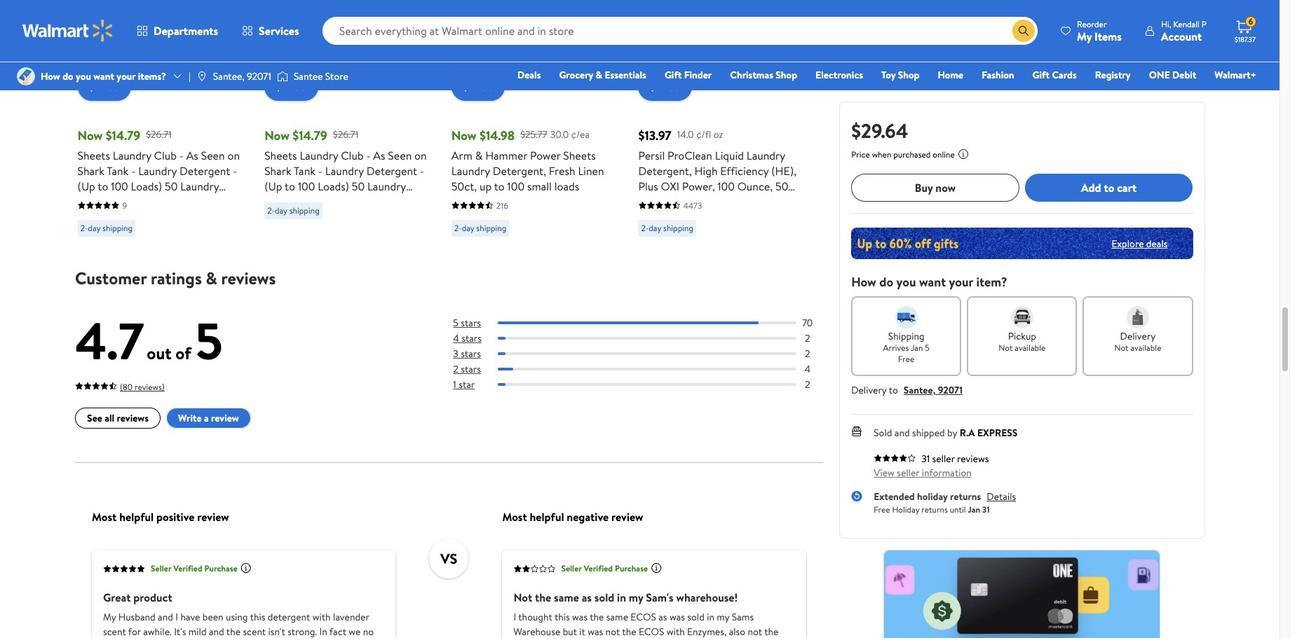 Task type: locate. For each thing, give the bounding box(es) containing it.
less inside now $14.79 $26.71 sheets laundry club - as seen on shark tank - laundry detergent - (up to 100 loads) 50 laundry sheets - unscented - no plastic jug - new liquid-less technology - lightweight - easy to use -
[[349, 209, 370, 225]]

1 vertical spatial my
[[103, 610, 116, 624]]

1 horizontal spatial to
[[362, 225, 373, 240]]

0 horizontal spatial no
[[212, 194, 227, 209]]

1 detergent, from the left
[[493, 163, 546, 178]]

as down sam's
[[658, 610, 667, 624]]

add to cart image for now $14.79
[[83, 78, 100, 95]]

santee, right |
[[213, 69, 245, 83]]

product group
[[78, 0, 245, 256], [265, 0, 432, 242], [452, 0, 619, 242], [639, 0, 806, 242]]

seen for now $14.79 $26.71 sheets laundry club - as seen on shark tank - laundry detergent - (up to 100 loads) 50 laundry sheets - unscented - no plastic jug - new liquid-less technology - lightweight - easy to use -
[[388, 148, 412, 163]]

(up inside now $14.79 $26.71 sheets laundry club - as seen on shark tank - laundry detergent - (up to 100 loads) 50 laundry sheets - unscented - no plastic jug - new liquid-less technology - lightweight - easy to use -
[[265, 178, 282, 194]]

not right it
[[605, 625, 620, 639]]

4 progress bar from the top
[[498, 368, 796, 371]]

0 horizontal spatial tank
[[107, 163, 129, 178]]

1 horizontal spatial returns
[[950, 490, 981, 504]]

1 horizontal spatial i
[[513, 610, 516, 624]]

$14.79 down how do you want your items? on the top left
[[106, 127, 140, 144]]

shark inside now $14.79 $26.71 sheets laundry club - as seen on shark tank - laundry detergent - (up to 100 loads) 50 laundry sheets - unscented - no plastic jug - new liquid-less technology - lightweight - easy to use -
[[265, 163, 292, 178]]

0 vertical spatial with
[[312, 610, 330, 624]]

do for how do you want your item?
[[880, 274, 894, 291]]

2 now from the left
[[265, 127, 290, 144]]

stars for 5 stars
[[461, 316, 481, 330]]

(up for now $14.79 $26.71 sheets laundry club - as seen on shark tank - laundry detergent - (up to 100 loads) 50 laundry sheets - unscented - no plastic jug - new liquid-less technology - lightweight - easy to use -
[[265, 178, 282, 194]]

4 for 4 stars
[[453, 331, 459, 345]]

0 horizontal spatial santee,
[[213, 69, 245, 83]]

1 100 from the left
[[111, 178, 128, 194]]

4 product group from the left
[[639, 0, 806, 242]]

seen for now $14.79 $26.71 sheets laundry club - as seen on shark tank - laundry detergent - (up to 100 loads) 50 laundry sheets- fresh linen scent - no plastic jug - new liquid-less technology - lightweight - easy to use -
[[201, 148, 225, 163]]

technology down sheets-
[[78, 225, 133, 240]]

2 helpful from the left
[[530, 509, 564, 525]]

christmas
[[730, 68, 774, 82]]

0 vertical spatial same
[[554, 590, 579, 605]]

shop inside 'link'
[[776, 68, 797, 82]]

1 horizontal spatial available
[[1131, 342, 1162, 354]]

write a review
[[178, 412, 239, 426]]

1 (up from the left
[[78, 178, 95, 194]]

1 liquid- from the left
[[163, 209, 196, 225]]

now up arm
[[452, 127, 477, 144]]

helpful left negative
[[530, 509, 564, 525]]

$14.79 for now $14.79 $26.71 sheets laundry club - as seen on shark tank - laundry detergent - (up to 100 loads) 50 laundry sheets- fresh linen scent - no plastic jug - new liquid-less technology - lightweight - easy to use -
[[106, 127, 140, 144]]

price
[[852, 149, 870, 161]]

vs
[[440, 550, 457, 569]]

helpful left positive
[[119, 509, 153, 525]]

2 seller verified purchase from the left
[[561, 563, 648, 575]]

verified down negative
[[584, 563, 613, 575]]

delivery for to
[[852, 384, 887, 398]]

free inside shipping arrives jan 5 free
[[898, 353, 915, 365]]

0 horizontal spatial club
[[154, 148, 177, 163]]

add to cart image left gift finder
[[644, 78, 661, 95]]

stars down '3 stars'
[[461, 362, 481, 376]]

2 jug from the left
[[265, 209, 282, 225]]

services button
[[230, 14, 311, 48]]

3 stars
[[453, 347, 481, 361]]

departments button
[[125, 14, 230, 48]]

with inside not the same as sold in my sam's wharehouse! i thought this was the same ecos as was sold in my sams warehouse but it was not the ecos with enzymes, also not th
[[666, 625, 685, 639]]

persil
[[639, 148, 665, 163]]

fresh right sheets-
[[117, 194, 143, 209]]

fresh down 30.0 on the top
[[549, 163, 575, 178]]

detergent for now $14.79 $26.71 sheets laundry club - as seen on shark tank - laundry detergent - (up to 100 loads) 50 laundry sheets - unscented - no plastic jug - new liquid-less technology - lightweight - easy to use -
[[367, 163, 417, 178]]

online
[[933, 149, 955, 161]]

want left 'item?'
[[919, 274, 946, 291]]

purchase left seller verified purchase information icon
[[204, 563, 237, 575]]

1 helpful from the left
[[119, 509, 153, 525]]

0 horizontal spatial 92071
[[247, 69, 271, 83]]

1 now from the left
[[78, 127, 103, 144]]

to inside now $14.79 $26.71 sheets laundry club - as seen on shark tank - laundry detergent - (up to 100 loads) 50 laundry sheets - unscented - no plastic jug - new liquid-less technology - lightweight - easy to use -
[[362, 225, 373, 240]]

sold left sam's
[[594, 590, 614, 605]]

4.7 out of 5
[[75, 305, 222, 376]]

next slide for products you may also like list image
[[778, 0, 812, 32]]

0 horizontal spatial verified
[[173, 563, 202, 575]]

2 gift from the left
[[1033, 68, 1050, 82]]

no right scent
[[212, 194, 227, 209]]

4 up 3
[[453, 331, 459, 345]]

1 horizontal spatial jan
[[968, 504, 981, 516]]

1 seller from the left
[[150, 563, 171, 575]]

3.8387 stars out of 5, based on 31 seller reviews element
[[874, 454, 916, 463]]

strong.
[[287, 625, 317, 639]]

2 (up from the left
[[265, 178, 282, 194]]

my left items
[[1077, 28, 1092, 44]]

50 inside now $14.79 $26.71 sheets laundry club - as seen on shark tank - laundry detergent - (up to 100 loads) 50 laundry sheets- fresh linen scent - no plastic jug - new liquid-less technology - lightweight - easy to use -
[[165, 178, 178, 194]]

1 horizontal spatial linen
[[578, 163, 604, 178]]

1 loads) from the left
[[131, 178, 162, 194]]

1 vertical spatial with
[[666, 625, 685, 639]]

and down been
[[209, 625, 224, 639]]

delivery inside delivery not available
[[1120, 330, 1156, 344]]

jug left unscented
[[265, 209, 282, 225]]

sold and shipped by r.a express
[[874, 426, 1018, 440]]

scent
[[175, 194, 203, 209]]

2 shark from the left
[[265, 163, 292, 178]]

1 club from the left
[[154, 148, 177, 163]]

sold up enzymes,
[[687, 610, 704, 624]]

1 horizontal spatial new
[[291, 209, 313, 225]]

0 horizontal spatial not
[[605, 625, 620, 639]]

loads)
[[131, 178, 162, 194], [318, 178, 349, 194]]

0 horizontal spatial delivery
[[852, 384, 887, 398]]

50
[[165, 178, 178, 194], [352, 178, 365, 194], [776, 178, 789, 194]]

review right positive
[[197, 509, 229, 525]]

1 horizontal spatial add to cart image
[[644, 78, 661, 95]]

easy inside now $14.79 $26.71 sheets laundry club - as seen on shark tank - laundry detergent - (up to 100 loads) 50 laundry sheets- fresh linen scent - no plastic jug - new liquid-less technology - lightweight - easy to use -
[[209, 225, 231, 240]]

100 inside 'now $14.98 $25.77 30.0 ¢/ea arm & hammer power sheets laundry detergent, fresh linen 50ct, up to 100 small loads'
[[507, 178, 525, 194]]

club up unscented
[[341, 148, 364, 163]]

2 on from the left
[[415, 148, 427, 163]]

add to cart image down "walmart" image
[[83, 78, 100, 95]]

1 i from the left
[[175, 610, 178, 624]]

fresh inside now $14.79 $26.71 sheets laundry club - as seen on shark tank - laundry detergent - (up to 100 loads) 50 laundry sheets- fresh linen scent - no plastic jug - new liquid-less technology - lightweight - easy to use -
[[117, 194, 143, 209]]

up
[[480, 178, 492, 194]]

2 horizontal spatial 5
[[925, 342, 930, 354]]

all
[[104, 412, 114, 426]]

3 now from the left
[[452, 127, 477, 144]]

toy shop
[[882, 68, 920, 82]]

tank up unscented
[[294, 163, 316, 178]]

my down great
[[103, 610, 116, 624]]

verified for and
[[173, 563, 202, 575]]

not up thought
[[513, 590, 532, 605]]

loads) inside now $14.79 $26.71 sheets laundry club - as seen on shark tank - laundry detergent - (up to 100 loads) 50 laundry sheets- fresh linen scent - no plastic jug - new liquid-less technology - lightweight - easy to use -
[[131, 178, 162, 194]]

4 100 from the left
[[718, 178, 735, 194]]

1 50 from the left
[[165, 178, 178, 194]]

tank inside now $14.79 $26.71 sheets laundry club - as seen on shark tank - laundry detergent - (up to 100 loads) 50 laundry sheets - unscented - no plastic jug - new liquid-less technology - lightweight - easy to use -
[[294, 163, 316, 178]]

club for now $14.79 $26.71 sheets laundry club - as seen on shark tank - laundry detergent - (up to 100 loads) 50 laundry sheets- fresh linen scent - no plastic jug - new liquid-less technology - lightweight - easy to use -
[[154, 148, 177, 163]]

loads) inside now $14.79 $26.71 sheets laundry club - as seen on shark tank - laundry detergent - (up to 100 loads) 50 laundry sheets - unscented - no plastic jug - new liquid-less technology - lightweight - easy to use -
[[318, 178, 349, 194]]

extended
[[874, 490, 915, 504]]

0 horizontal spatial seller verified purchase
[[150, 563, 237, 575]]

1 jug from the left
[[111, 209, 129, 225]]

0 vertical spatial reviews
[[221, 266, 276, 290]]

0 horizontal spatial (up
[[78, 178, 95, 194]]

customer
[[75, 266, 146, 290]]

 image left santee
[[277, 69, 288, 83]]

account
[[1161, 28, 1202, 44]]

2 vertical spatial and
[[209, 625, 224, 639]]

0 vertical spatial &
[[596, 68, 602, 82]]

2 available from the left
[[1131, 342, 1162, 354]]

shop right toy
[[898, 68, 920, 82]]

5 stars
[[453, 316, 481, 330]]

3 50 from the left
[[776, 178, 789, 194]]

5 progress bar from the top
[[498, 384, 796, 386]]

easy up customer ratings & reviews
[[209, 225, 231, 240]]

& right grocery
[[596, 68, 602, 82]]

easy
[[209, 225, 231, 240], [338, 225, 360, 240]]

buy
[[915, 180, 933, 196]]

you down "walmart" image
[[76, 69, 91, 83]]

add button for sheets laundry club - as seen on shark tank - laundry detergent - (up to 100 loads) 50 laundry sheets - unscented - no plastic jug - new liquid-less technology - lightweight - easy to use -
[[265, 73, 318, 101]]

2 as from the left
[[373, 148, 385, 163]]

the right it
[[622, 625, 636, 639]]

1 horizontal spatial my
[[717, 610, 729, 624]]

1 to from the left
[[233, 225, 244, 240]]

1 horizontal spatial your
[[949, 274, 974, 291]]

seen inside now $14.79 $26.71 sheets laundry club - as seen on shark tank - laundry detergent - (up to 100 loads) 50 laundry sheets - unscented - no plastic jug - new liquid-less technology - lightweight - easy to use -
[[388, 148, 412, 163]]

detergent, up loads
[[639, 163, 692, 178]]

liquid
[[715, 148, 744, 163]]

1 add to cart image from the left
[[270, 78, 287, 95]]

verified up have at the bottom left
[[173, 563, 202, 575]]

3 add button from the left
[[452, 73, 505, 101]]

5 for 5
[[195, 305, 222, 376]]

92071 up by
[[938, 384, 963, 398]]

loads) for now $14.79 $26.71 sheets laundry club - as seen on shark tank - laundry detergent - (up to 100 loads) 50 laundry sheets- fresh linen scent - no plastic jug - new liquid-less technology - lightweight - easy to use -
[[131, 178, 162, 194]]

1 horizontal spatial reviews
[[221, 266, 276, 290]]

seller down the 3.8387 stars out of 5, based on 31 seller reviews element
[[897, 466, 920, 480]]

reviews)
[[134, 381, 164, 393]]

1 add to cart image from the left
[[83, 78, 100, 95]]

hammer
[[485, 148, 528, 163]]

1 tank from the left
[[107, 163, 129, 178]]

jug
[[111, 209, 129, 225], [265, 209, 282, 225]]

day down the 50ct,
[[462, 222, 474, 234]]

1 progress bar from the top
[[498, 322, 796, 324]]

how for how do you want your items?
[[41, 69, 60, 83]]

reorder my items
[[1077, 18, 1122, 44]]

toy shop link
[[875, 67, 926, 83]]

detergent for now $14.79 $26.71 sheets laundry club - as seen on shark tank - laundry detergent - (up to 100 loads) 50 laundry sheets- fresh linen scent - no plastic jug - new liquid-less technology - lightweight - easy to use -
[[180, 163, 230, 178]]

jan right "until"
[[968, 504, 981, 516]]

1 horizontal spatial  image
[[277, 69, 288, 83]]

0 horizontal spatial technology
[[78, 225, 133, 240]]

seen left arm
[[388, 148, 412, 163]]

2 less from the left
[[349, 209, 370, 225]]

1 horizontal spatial on
[[415, 148, 427, 163]]

100
[[111, 178, 128, 194], [298, 178, 315, 194], [507, 178, 525, 194], [718, 178, 735, 194]]

5 up 4 stars
[[453, 316, 458, 330]]

club inside now $14.79 $26.71 sheets laundry club - as seen on shark tank - laundry detergent - (up to 100 loads) 50 laundry sheets- fresh linen scent - no plastic jug - new liquid-less technology - lightweight - easy to use -
[[154, 148, 177, 163]]

2 scent from the left
[[243, 625, 266, 639]]

2 this from the left
[[554, 610, 570, 624]]

1 horizontal spatial sold
[[687, 610, 704, 624]]

1 vertical spatial &
[[475, 148, 483, 163]]

on inside now $14.79 $26.71 sheets laundry club - as seen on shark tank - laundry detergent - (up to 100 loads) 50 laundry sheets - unscented - no plastic jug - new liquid-less technology - lightweight - easy to use -
[[415, 148, 427, 163]]

2 loads) from the left
[[318, 178, 349, 194]]

1 $14.79 from the left
[[106, 127, 140, 144]]

0 horizontal spatial add to cart image
[[83, 78, 100, 95]]

not down intent image for delivery
[[1115, 342, 1129, 354]]

your left items?
[[117, 69, 136, 83]]

mild
[[188, 625, 206, 639]]

most for most helpful positive review
[[92, 509, 116, 525]]

100 inside now $14.79 $26.71 sheets laundry club - as seen on shark tank - laundry detergent - (up to 100 loads) 50 laundry sheets - unscented - no plastic jug - new liquid-less technology - lightweight - easy to use -
[[298, 178, 315, 194]]

fresh inside 'now $14.98 $25.77 30.0 ¢/ea arm & hammer power sheets laundry detergent, fresh linen 50ct, up to 100 small loads'
[[549, 163, 575, 178]]

5 right the shipping
[[925, 342, 930, 354]]

seller down most helpful negative review
[[561, 563, 582, 575]]

on inside now $14.79 $26.71 sheets laundry club - as seen on shark tank - laundry detergent - (up to 100 loads) 50 laundry sheets- fresh linen scent - no plastic jug - new liquid-less technology - lightweight - easy to use -
[[228, 148, 240, 163]]

add button left store
[[265, 73, 318, 101]]

5 right of
[[195, 305, 222, 376]]

ratings
[[150, 266, 201, 290]]

intent image for pickup image
[[1011, 306, 1034, 329]]

5 inside shipping arrives jan 5 free
[[925, 342, 930, 354]]

2 not from the left
[[748, 625, 762, 639]]

1 horizontal spatial my
[[1077, 28, 1092, 44]]

1 horizontal spatial $14.79
[[293, 127, 327, 144]]

2 50 from the left
[[352, 178, 365, 194]]

3 product group from the left
[[452, 0, 619, 242]]

 image
[[17, 67, 35, 86]]

2 add to cart image from the left
[[644, 78, 661, 95]]

easy down unscented
[[338, 225, 360, 240]]

seller
[[932, 452, 955, 466], [897, 466, 920, 480]]

1 horizontal spatial loads)
[[318, 178, 349, 194]]

1 easy from the left
[[209, 225, 231, 240]]

1 horizontal spatial seen
[[388, 148, 412, 163]]

power,
[[682, 178, 715, 194]]

2 horizontal spatial and
[[895, 426, 910, 440]]

as up it
[[582, 590, 592, 605]]

legal information image
[[958, 149, 969, 160]]

you up intent image for shipping
[[897, 274, 916, 291]]

1 horizontal spatial detergent
[[367, 163, 417, 178]]

seller for the
[[561, 563, 582, 575]]

available inside "pickup not available"
[[1015, 342, 1046, 354]]

purchased
[[894, 149, 931, 161]]

1 horizontal spatial (up
[[265, 178, 282, 194]]

1 vertical spatial reviews
[[116, 412, 148, 426]]

now down how do you want your items? on the top left
[[78, 127, 103, 144]]

1 horizontal spatial do
[[880, 274, 894, 291]]

1 horizontal spatial 92071
[[938, 384, 963, 398]]

arm & hammer power sheets laundry detergent, fresh linen 50ct, up to 100 small loads image
[[452, 0, 582, 89]]

1 gift from the left
[[665, 68, 682, 82]]

as inside now $14.79 $26.71 sheets laundry club - as seen on shark tank - laundry detergent - (up to 100 loads) 50 laundry sheets - unscented - no plastic jug - new liquid-less technology - lightweight - easy to use -
[[373, 148, 385, 163]]

this right using
[[250, 610, 265, 624]]

available for delivery
[[1131, 342, 1162, 354]]

on for now $14.79 $26.71 sheets laundry club - as seen on shark tank - laundry detergent - (up to 100 loads) 50 laundry sheets - unscented - no plastic jug - new liquid-less technology - lightweight - easy to use -
[[415, 148, 427, 163]]

club up scent
[[154, 148, 177, 163]]

holiday
[[892, 504, 920, 516]]

now inside now $14.79 $26.71 sheets laundry club - as seen on shark tank - laundry detergent - (up to 100 loads) 50 laundry sheets - unscented - no plastic jug - new liquid-less technology - lightweight - easy to use -
[[265, 127, 290, 144]]

100 inside now $14.79 $26.71 sheets laundry club - as seen on shark tank - laundry detergent - (up to 100 loads) 50 laundry sheets- fresh linen scent - no plastic jug - new liquid-less technology - lightweight - easy to use -
[[111, 178, 128, 194]]

0 horizontal spatial seen
[[201, 148, 225, 163]]

with inside the great product my husband and i have been using this detergent with lavender scent for awhile. it's mild and the scent isn't strong. in fact we n
[[312, 610, 330, 624]]

2- down the 50ct,
[[454, 222, 462, 234]]

2 purchase from the left
[[615, 563, 648, 575]]

lightweight down scent
[[142, 225, 200, 240]]

detergent
[[180, 163, 230, 178], [367, 163, 417, 178]]

1 horizontal spatial 50
[[352, 178, 365, 194]]

my
[[629, 590, 643, 605], [717, 610, 729, 624]]

0 horizontal spatial on
[[228, 148, 240, 163]]

2 $14.79 from the left
[[293, 127, 327, 144]]

club inside now $14.79 $26.71 sheets laundry club - as seen on shark tank - laundry detergent - (up to 100 loads) 50 laundry sheets - unscented - no plastic jug - new liquid-less technology - lightweight - easy to use -
[[341, 148, 364, 163]]

2 seen from the left
[[388, 148, 412, 163]]

2 add to cart image from the left
[[457, 78, 474, 95]]

detergent inside now $14.79 $26.71 sheets laundry club - as seen on shark tank - laundry detergent - (up to 100 loads) 50 laundry sheets - unscented - no plastic jug - new liquid-less technology - lightweight - easy to use -
[[367, 163, 417, 178]]

2 to from the left
[[362, 225, 373, 240]]

shipping
[[289, 204, 320, 216], [102, 222, 133, 234], [476, 222, 507, 234], [663, 222, 694, 234]]

delivery
[[1120, 330, 1156, 344], [852, 384, 887, 398]]

& right ratings at top
[[206, 266, 217, 290]]

1 purchase from the left
[[204, 563, 237, 575]]

1 verified from the left
[[173, 563, 202, 575]]

want for items?
[[93, 69, 114, 83]]

$26.71 down store
[[333, 128, 359, 142]]

2 no from the left
[[369, 194, 383, 209]]

add for arm & hammer power sheets laundry detergent, fresh linen 50ct, up to 100 small loads
[[474, 79, 494, 94]]

one
[[1149, 68, 1170, 82]]

3 100 from the left
[[507, 178, 525, 194]]

seller verified purchase for in
[[561, 563, 648, 575]]

1 add button from the left
[[78, 73, 131, 101]]

2 i from the left
[[513, 610, 516, 624]]

0 vertical spatial linen
[[578, 163, 604, 178]]

1 less from the left
[[196, 209, 217, 225]]

2 progress bar from the top
[[498, 337, 796, 340]]

2 tank from the left
[[294, 163, 316, 178]]

purchase for been
[[204, 563, 237, 575]]

1 new from the left
[[138, 209, 160, 225]]

product group containing now $14.98
[[452, 0, 619, 242]]

progress bar for 1 star
[[498, 384, 796, 386]]

1 horizontal spatial jug
[[265, 209, 282, 225]]

one debit link
[[1143, 67, 1203, 83]]

awhile.
[[143, 625, 171, 639]]

2 100 from the left
[[298, 178, 315, 194]]

now $14.98 $25.77 30.0 ¢/ea arm & hammer power sheets laundry detergent, fresh linen 50ct, up to 100 small loads
[[452, 127, 604, 194]]

sheets
[[78, 148, 110, 163], [265, 148, 297, 163], [563, 148, 596, 163], [265, 194, 297, 209]]

1 scent from the left
[[103, 625, 126, 639]]

returns left "until"
[[922, 504, 948, 516]]

seen inside now $14.79 $26.71 sheets laundry club - as seen on shark tank - laundry detergent - (up to 100 loads) 50 laundry sheets- fresh linen scent - no plastic jug - new liquid-less technology - lightweight - easy to use -
[[201, 148, 225, 163]]

0 horizontal spatial most
[[92, 509, 116, 525]]

free inside extended holiday returns details free holiday returns until jan 31
[[874, 504, 890, 516]]

progress bar
[[498, 322, 796, 324], [498, 337, 796, 340], [498, 353, 796, 355], [498, 368, 796, 371], [498, 384, 796, 386]]

to inside now $14.79 $26.71 sheets laundry club - as seen on shark tank - laundry detergent - (up to 100 loads) 50 laundry sheets- fresh linen scent - no plastic jug - new liquid-less technology - lightweight - easy to use -
[[233, 225, 244, 240]]

stars down 5 stars
[[461, 331, 481, 345]]

available down intent image for pickup in the right of the page
[[1015, 342, 1046, 354]]

0 vertical spatial fresh
[[549, 163, 575, 178]]

$14.79 inside now $14.79 $26.71 sheets laundry club - as seen on shark tank - laundry detergent - (up to 100 loads) 50 laundry sheets- fresh linen scent - no plastic jug - new liquid-less technology - lightweight - easy to use -
[[106, 127, 140, 144]]

1 horizontal spatial shop
[[898, 68, 920, 82]]

no right unscented
[[369, 194, 383, 209]]

0 horizontal spatial scent
[[103, 625, 126, 639]]

purchase left seller verified purchase information image
[[615, 563, 648, 575]]

seller for product
[[150, 563, 171, 575]]

want left items?
[[93, 69, 114, 83]]

1 vertical spatial you
[[897, 274, 916, 291]]

gift
[[665, 68, 682, 82], [1033, 68, 1050, 82]]

1 shop from the left
[[776, 68, 797, 82]]

review for most helpful positive review
[[197, 509, 229, 525]]

your for items?
[[117, 69, 136, 83]]

1 horizontal spatial &
[[475, 148, 483, 163]]

(80 reviews) link
[[75, 378, 164, 394]]

not inside delivery not available
[[1115, 342, 1129, 354]]

was
[[572, 610, 587, 624], [669, 610, 685, 624], [587, 625, 603, 639]]

0 horizontal spatial with
[[312, 610, 330, 624]]

jug inside now $14.79 $26.71 sheets laundry club - as seen on shark tank - laundry detergent - (up to 100 loads) 50 laundry sheets- fresh linen scent - no plastic jug - new liquid-less technology - lightweight - easy to use -
[[111, 209, 129, 225]]

do up the shipping
[[880, 274, 894, 291]]

not down intent image for pickup in the right of the page
[[999, 342, 1013, 354]]

0 vertical spatial and
[[895, 426, 910, 440]]

0 horizontal spatial detergent,
[[493, 163, 546, 178]]

0 horizontal spatial fresh
[[117, 194, 143, 209]]

technology right unscented
[[372, 209, 427, 225]]

not the same as sold in my sam's wharehouse! i thought this was the same ecos as was sold in my sams warehouse but it was not the ecos with enzymes, also not th
[[513, 590, 792, 639]]

2 add button from the left
[[265, 73, 318, 101]]

tank inside now $14.79 $26.71 sheets laundry club - as seen on shark tank - laundry detergent - (up to 100 loads) 50 laundry sheets- fresh linen scent - no plastic jug - new liquid-less technology - lightweight - easy to use -
[[107, 163, 129, 178]]

my inside the great product my husband and i have been using this detergent with lavender scent for awhile. it's mild and the scent isn't strong. in fact we n
[[103, 610, 116, 624]]

1 horizontal spatial seller
[[561, 563, 582, 575]]

0 horizontal spatial shark
[[78, 163, 105, 178]]

2 easy from the left
[[338, 225, 360, 240]]

to inside button
[[1104, 180, 1115, 196]]

0 horizontal spatial $26.71
[[146, 128, 172, 142]]

not inside not the same as sold in my sam's wharehouse! i thought this was the same ecos as was sold in my sams warehouse but it was not the ecos with enzymes, also not th
[[513, 590, 532, 605]]

lightweight down unscented
[[271, 225, 329, 240]]

2 seller from the left
[[561, 563, 582, 575]]

0 vertical spatial jan
[[911, 342, 923, 354]]

tank up 9
[[107, 163, 129, 178]]

progress bar for 5 stars
[[498, 322, 796, 324]]

1 on from the left
[[228, 148, 240, 163]]

delivery down intent image for delivery
[[1120, 330, 1156, 344]]

1 available from the left
[[1015, 342, 1046, 354]]

tank for now $14.79 $26.71 sheets laundry club - as seen on shark tank - laundry detergent - (up to 100 loads) 50 laundry sheets- fresh linen scent - no plastic jug - new liquid-less technology - lightweight - easy to use -
[[107, 163, 129, 178]]

item?
[[977, 274, 1008, 291]]

sams
[[732, 610, 754, 624]]

1 this from the left
[[250, 610, 265, 624]]

as for now $14.79 $26.71 sheets laundry club - as seen on shark tank - laundry detergent - (up to 100 loads) 50 laundry sheets- fresh linen scent - no plastic jug - new liquid-less technology - lightweight - easy to use -
[[186, 148, 198, 163]]

now inside 'now $14.98 $25.77 30.0 ¢/ea arm & hammer power sheets laundry detergent, fresh linen 50ct, up to 100 small loads'
[[452, 127, 477, 144]]

fashion link
[[976, 67, 1021, 83]]

jan inside shipping arrives jan 5 free
[[911, 342, 923, 354]]

1 detergent from the left
[[180, 163, 230, 178]]

liquid- inside now $14.79 $26.71 sheets laundry club - as seen on shark tank - laundry detergent - (up to 100 loads) 50 laundry sheets- fresh linen scent - no plastic jug - new liquid-less technology - lightweight - easy to use -
[[163, 209, 196, 225]]

add left items?
[[100, 79, 120, 94]]

1 horizontal spatial same
[[606, 610, 628, 624]]

add to cart image left santee
[[270, 78, 287, 95]]

2 shop from the left
[[898, 68, 920, 82]]

no
[[212, 194, 227, 209], [369, 194, 383, 209]]

0 horizontal spatial shop
[[776, 68, 797, 82]]

gift left finder
[[665, 68, 682, 82]]

(up inside now $14.79 $26.71 sheets laundry club - as seen on shark tank - laundry detergent - (up to 100 loads) 50 laundry sheets- fresh linen scent - no plastic jug - new liquid-less technology - lightweight - easy to use -
[[78, 178, 95, 194]]

1 horizontal spatial 31
[[983, 504, 990, 516]]

seller
[[150, 563, 171, 575], [561, 563, 582, 575]]

free
[[898, 353, 915, 365], [874, 504, 890, 516]]

0 horizontal spatial seller
[[150, 563, 171, 575]]

technology inside now $14.79 $26.71 sheets laundry club - as seen on shark tank - laundry detergent - (up to 100 loads) 50 laundry sheets - unscented - no plastic jug - new liquid-less technology - lightweight - easy to use -
[[372, 209, 427, 225]]

to
[[98, 178, 108, 194], [285, 178, 295, 194], [494, 178, 505, 194], [1104, 180, 1115, 196], [889, 384, 898, 398]]

3 progress bar from the top
[[498, 353, 796, 355]]

write a review link
[[166, 408, 251, 429]]

$14.79 inside now $14.79 $26.71 sheets laundry club - as seen on shark tank - laundry detergent - (up to 100 loads) 50 laundry sheets - unscented - no plastic jug - new liquid-less technology - lightweight - easy to use -
[[293, 127, 327, 144]]

1 seen from the left
[[201, 148, 225, 163]]

this inside the great product my husband and i have been using this detergent with lavender scent for awhile. it's mild and the scent isn't strong. in fact we n
[[250, 610, 265, 624]]

 image
[[277, 69, 288, 83], [196, 71, 207, 82]]

0 horizontal spatial to
[[233, 225, 244, 240]]

liquid- inside now $14.79 $26.71 sheets laundry club - as seen on shark tank - laundry detergent - (up to 100 loads) 50 laundry sheets - unscented - no plastic jug - new liquid-less technology - lightweight - easy to use -
[[316, 209, 349, 225]]

 image right |
[[196, 71, 207, 82]]

1 vertical spatial linen
[[146, 194, 172, 209]]

hi, kendall p account
[[1161, 18, 1207, 44]]

1 horizontal spatial want
[[919, 274, 946, 291]]

view seller information
[[874, 466, 972, 480]]

also
[[729, 625, 745, 639]]

1 vertical spatial jan
[[968, 504, 981, 516]]

seen up scent
[[201, 148, 225, 163]]

1 horizontal spatial fresh
[[549, 163, 575, 178]]

linen left scent
[[146, 194, 172, 209]]

add to cart image
[[270, 78, 287, 95], [644, 78, 661, 95]]

detergent,
[[493, 163, 546, 178], [639, 163, 692, 178]]

0 horizontal spatial reviews
[[116, 412, 148, 426]]

0 horizontal spatial how
[[41, 69, 60, 83]]

1 most from the left
[[92, 509, 116, 525]]

jan inside extended holiday returns details free holiday returns until jan 31
[[968, 504, 981, 516]]

not inside "pickup not available"
[[999, 342, 1013, 354]]

0 horizontal spatial easy
[[209, 225, 231, 240]]

$26.71 inside now $14.79 $26.71 sheets laundry club - as seen on shark tank - laundry detergent - (up to 100 loads) 50 laundry sheets - unscented - no plastic jug - new liquid-less technology - lightweight - easy to use -
[[333, 128, 359, 142]]

2 liquid- from the left
[[316, 209, 349, 225]]

0 vertical spatial how
[[41, 69, 60, 83]]

use
[[376, 225, 394, 240], [78, 240, 96, 256]]

1 vertical spatial 31
[[983, 504, 990, 516]]

2 most from the left
[[502, 509, 527, 525]]

most helpful positive review
[[92, 509, 229, 525]]

2 for 3 stars
[[805, 347, 810, 361]]

sheets inside now $14.79 $26.71 sheets laundry club - as seen on shark tank - laundry detergent - (up to 100 loads) 50 laundry sheets- fresh linen scent - no plastic jug - new liquid-less technology - lightweight - easy to use -
[[78, 148, 110, 163]]

1 no from the left
[[212, 194, 227, 209]]

1
[[453, 378, 456, 392]]

this up but
[[554, 610, 570, 624]]

reviews for see all reviews
[[116, 412, 148, 426]]

$26.71 for now $14.79 $26.71 sheets laundry club - as seen on shark tank - laundry detergent - (up to 100 loads) 50 laundry sheets- fresh linen scent - no plastic jug - new liquid-less technology - lightweight - easy to use -
[[146, 128, 172, 142]]

your for item?
[[949, 274, 974, 291]]

$26.71 inside now $14.79 $26.71 sheets laundry club - as seen on shark tank - laundry detergent - (up to 100 loads) 50 laundry sheets- fresh linen scent - no plastic jug - new liquid-less technology - lightweight - easy to use -
[[146, 128, 172, 142]]

1 horizontal spatial not
[[748, 625, 762, 639]]

add button up the $13.97
[[639, 73, 692, 101]]

now inside now $14.79 $26.71 sheets laundry club - as seen on shark tank - laundry detergent - (up to 100 loads) 50 laundry sheets- fresh linen scent - no plastic jug - new liquid-less technology - lightweight - easy to use -
[[78, 127, 103, 144]]

50 inside now $14.79 $26.71 sheets laundry club - as seen on shark tank - laundry detergent - (up to 100 loads) 50 laundry sheets - unscented - no plastic jug - new liquid-less technology - lightweight - easy to use -
[[352, 178, 365, 194]]

scent left 'for'
[[103, 625, 126, 639]]

(up for now $14.79 $26.71 sheets laundry club - as seen on shark tank - laundry detergent - (up to 100 loads) 50 laundry sheets- fresh linen scent - no plastic jug - new liquid-less technology - lightweight - easy to use -
[[78, 178, 95, 194]]

stars for 3 stars
[[461, 347, 481, 361]]

want for item?
[[919, 274, 946, 291]]

1 vertical spatial and
[[158, 610, 173, 624]]

& inside 'now $14.98 $25.77 30.0 ¢/ea arm & hammer power sheets laundry detergent, fresh linen 50ct, up to 100 small loads'
[[475, 148, 483, 163]]

1 horizontal spatial helpful
[[530, 509, 564, 525]]

verified
[[173, 563, 202, 575], [584, 563, 613, 575]]

1 seller verified purchase from the left
[[150, 563, 237, 575]]

review
[[211, 412, 239, 426], [197, 509, 229, 525], [611, 509, 643, 525]]

0 horizontal spatial new
[[138, 209, 160, 225]]

high
[[695, 163, 718, 178]]

most
[[92, 509, 116, 525], [502, 509, 527, 525]]

2 club from the left
[[341, 148, 364, 163]]

2 $26.71 from the left
[[333, 128, 359, 142]]

my left sams
[[717, 610, 729, 624]]

explore
[[1112, 237, 1144, 251]]

available inside delivery not available
[[1131, 342, 1162, 354]]

shark inside now $14.79 $26.71 sheets laundry club - as seen on shark tank - laundry detergent - (up to 100 loads) 50 laundry sheets- fresh linen scent - no plastic jug - new liquid-less technology - lightweight - easy to use -
[[78, 163, 105, 178]]

i inside not the same as sold in my sam's wharehouse! i thought this was the same ecos as was sold in my sams warehouse but it was not the ecos with enzymes, also not th
[[513, 610, 516, 624]]

delivery up sold
[[852, 384, 887, 398]]

1 vertical spatial as
[[658, 610, 667, 624]]

shop right the christmas
[[776, 68, 797, 82]]

review right "a"
[[211, 412, 239, 426]]

add to cart image
[[83, 78, 100, 95], [457, 78, 474, 95]]

gift cards link
[[1026, 67, 1083, 83]]

lightweight inside now $14.79 $26.71 sheets laundry club - as seen on shark tank - laundry detergent - (up to 100 loads) 50 laundry sheets- fresh linen scent - no plastic jug - new liquid-less technology - lightweight - easy to use -
[[142, 225, 200, 240]]

now down santee, 92071
[[265, 127, 290, 144]]

2 detergent, from the left
[[639, 163, 692, 178]]

1 horizontal spatial with
[[666, 625, 685, 639]]

fresh
[[549, 163, 575, 178], [117, 194, 143, 209]]

you
[[76, 69, 91, 83], [897, 274, 916, 291]]

add
[[100, 79, 120, 94], [287, 79, 307, 94], [474, 79, 494, 94], [661, 79, 681, 94], [1081, 180, 1102, 196]]

1 shark from the left
[[78, 163, 105, 178]]

information
[[922, 466, 972, 480]]

i left have at the bottom left
[[175, 610, 178, 624]]

jan right arrives
[[911, 342, 923, 354]]

detergent inside now $14.79 $26.71 sheets laundry club - as seen on shark tank - laundry detergent - (up to 100 loads) 50 laundry sheets- fresh linen scent - no plastic jug - new liquid-less technology - lightweight - easy to use -
[[180, 163, 230, 178]]

add to cart image for $13.97
[[644, 78, 661, 95]]

2 verified from the left
[[584, 563, 613, 575]]

0 horizontal spatial jug
[[111, 209, 129, 225]]

1 horizontal spatial as
[[373, 148, 385, 163]]

and
[[895, 426, 910, 440], [158, 610, 173, 624], [209, 625, 224, 639]]

0 horizontal spatial 31
[[922, 452, 930, 466]]

and up awhile. on the left bottom of page
[[158, 610, 173, 624]]

add button for arm & hammer power sheets laundry detergent, fresh linen 50ct, up to 100 small loads
[[452, 73, 505, 101]]

1 as from the left
[[186, 148, 198, 163]]

¢/ea
[[571, 128, 590, 142]]

laundry inside $13.97 14.0 ¢/fl oz persil proclean liquid laundry detergent, high efficiency (he), plus oxi power, 100 ounce, 50 total loads
[[747, 148, 785, 163]]

helpful for negative
[[530, 509, 564, 525]]

sheets laundry club - as seen on shark tank - laundry detergent - (up to 100 loads) 50 laundry sheets- fresh linen scent - no plastic jug - new liquid-less technology - lightweight - easy to use - image
[[78, 0, 208, 89]]

tank
[[107, 163, 129, 178], [294, 163, 316, 178]]

1 lightweight from the left
[[142, 225, 200, 240]]

intent image for delivery image
[[1127, 306, 1149, 329]]

grocery & essentials
[[559, 68, 647, 82]]

stars up 4 stars
[[461, 316, 481, 330]]

50 for now $14.79 $26.71 sheets laundry club - as seen on shark tank - laundry detergent - (up to 100 loads) 50 laundry sheets - unscented - no plastic jug - new liquid-less technology - lightweight - easy to use -
[[352, 178, 365, 194]]

electronics link
[[809, 67, 870, 83]]

to inside 'now $14.98 $25.77 30.0 ¢/ea arm & hammer power sheets laundry detergent, fresh linen 50ct, up to 100 small loads'
[[494, 178, 505, 194]]

0 vertical spatial delivery
[[1120, 330, 1156, 344]]

as inside now $14.79 $26.71 sheets laundry club - as seen on shark tank - laundry detergent - (up to 100 loads) 50 laundry sheets- fresh linen scent - no plastic jug - new liquid-less technology - lightweight - easy to use -
[[186, 148, 198, 163]]

1 horizontal spatial now
[[265, 127, 290, 144]]

1 vertical spatial in
[[707, 610, 714, 624]]

1 $26.71 from the left
[[146, 128, 172, 142]]

2 lightweight from the left
[[271, 225, 329, 240]]

delivery for not
[[1120, 330, 1156, 344]]

Walmart Site-Wide search field
[[322, 17, 1038, 45]]

31 right "until"
[[983, 504, 990, 516]]

$14.79
[[106, 127, 140, 144], [293, 127, 327, 144]]

in left sam's
[[617, 590, 626, 605]]

2 detergent from the left
[[367, 163, 417, 178]]

sheets inside 'now $14.98 $25.77 30.0 ¢/ea arm & hammer power sheets laundry detergent, fresh linen 50ct, up to 100 small loads'
[[563, 148, 596, 163]]

$187.37
[[1235, 34, 1256, 44]]

2 new from the left
[[291, 209, 313, 225]]

efficiency
[[720, 163, 769, 178]]

0 vertical spatial free
[[898, 353, 915, 365]]

0 horizontal spatial loads)
[[131, 178, 162, 194]]

my
[[1077, 28, 1092, 44], [103, 610, 116, 624]]

ecos
[[630, 610, 656, 624], [638, 625, 664, 639]]

1 horizontal spatial technology
[[372, 209, 427, 225]]

0 vertical spatial 31
[[922, 452, 930, 466]]

1 horizontal spatial in
[[707, 610, 714, 624]]

laundry inside 'now $14.98 $25.77 30.0 ¢/ea arm & hammer power sheets laundry detergent, fresh linen 50ct, up to 100 small loads'
[[452, 163, 490, 178]]

your left 'item?'
[[949, 274, 974, 291]]



Task type: vqa. For each thing, say whether or not it's contained in the screenshot.
the Not in the Not the same as sold in my Sam's wharehouse! I thought this was the same ECOS as was sold in my Sams Warehouse but it was not the ECOS with Enzymes, also not th
yes



Task type: describe. For each thing, give the bounding box(es) containing it.
1 vertical spatial ecos
[[638, 625, 664, 639]]

no inside now $14.79 $26.71 sheets laundry club - as seen on shark tank - laundry detergent - (up to 100 loads) 50 laundry sheets- fresh linen scent - no plastic jug - new liquid-less technology - lightweight - easy to use -
[[212, 194, 227, 209]]

(80
[[120, 381, 132, 393]]

customer ratings & reviews
[[75, 266, 276, 290]]

the right thought
[[590, 610, 604, 624]]

see all reviews link
[[75, 408, 160, 429]]

0 horizontal spatial returns
[[922, 504, 948, 516]]

purchase for sam's
[[615, 563, 648, 575]]

seller verified purchase information image
[[651, 563, 662, 574]]

6
[[1249, 16, 1253, 27]]

add for sheets laundry club - as seen on shark tank - laundry detergent - (up to 100 loads) 50 laundry sheets - unscented - no plastic jug - new liquid-less technology - lightweight - easy to use -
[[287, 79, 307, 94]]

it
[[579, 625, 585, 639]]

now for now $14.79
[[78, 127, 103, 144]]

2 for 4 stars
[[805, 331, 810, 345]]

0 vertical spatial santee,
[[213, 69, 245, 83]]

shipping arrives jan 5 free
[[883, 330, 930, 365]]

0 vertical spatial in
[[617, 590, 626, 605]]

sheets laundry club - as seen on shark tank - laundry detergent - (up to 100 loads) 50 laundry sheets - unscented - no plastic jug - new liquid-less technology - lightweight - easy to use - image
[[265, 0, 395, 89]]

how for how do you want your item?
[[852, 274, 877, 291]]

do for how do you want your items?
[[63, 69, 73, 83]]

unscented
[[307, 194, 359, 209]]

1 vertical spatial sold
[[687, 610, 704, 624]]

home link
[[932, 67, 970, 83]]

details button
[[987, 490, 1016, 504]]

0 vertical spatial ecos
[[630, 610, 656, 624]]

verified for sold
[[584, 563, 613, 575]]

shop for toy shop
[[898, 68, 920, 82]]

to inside now $14.79 $26.71 sheets laundry club - as seen on shark tank - laundry detergent - (up to 100 loads) 50 laundry sheets - unscented - no plastic jug - new liquid-less technology - lightweight - easy to use -
[[285, 178, 295, 194]]

thought
[[518, 610, 552, 624]]

santee, 92071 button
[[904, 384, 963, 398]]

r.a
[[960, 426, 975, 440]]

gift for gift finder
[[665, 68, 682, 82]]

2- down sheets-
[[80, 222, 88, 234]]

reorder
[[1077, 18, 1107, 30]]

stars for 4 stars
[[461, 331, 481, 345]]

product group containing $13.97
[[639, 0, 806, 242]]

2 for 1 star
[[805, 378, 810, 392]]

9
[[122, 200, 127, 211]]

(he),
[[772, 163, 797, 178]]

0 horizontal spatial same
[[554, 590, 579, 605]]

up to sixty percent off deals. shop now. image
[[852, 228, 1193, 259]]

use inside now $14.79 $26.71 sheets laundry club - as seen on shark tank - laundry detergent - (up to 100 loads) 50 laundry sheets- fresh linen scent - no plastic jug - new liquid-less technology - lightweight - easy to use -
[[78, 240, 96, 256]]

small
[[527, 178, 552, 194]]

100 inside $13.97 14.0 ¢/fl oz persil proclean liquid laundry detergent, high efficiency (he), plus oxi power, 100 ounce, 50 total loads
[[718, 178, 735, 194]]

loads
[[665, 194, 692, 209]]

14.0
[[677, 128, 694, 142]]

a
[[204, 412, 208, 426]]

0 vertical spatial sold
[[594, 590, 614, 605]]

when
[[872, 149, 892, 161]]

review for most helpful negative review
[[611, 509, 643, 525]]

Search search field
[[322, 17, 1038, 45]]

gift cards
[[1033, 68, 1077, 82]]

0 horizontal spatial and
[[158, 610, 173, 624]]

it's
[[174, 625, 186, 639]]

less inside now $14.79 $26.71 sheets laundry club - as seen on shark tank - laundry detergent - (up to 100 loads) 50 laundry sheets- fresh linen scent - no plastic jug - new liquid-less technology - lightweight - easy to use -
[[196, 209, 217, 225]]

shop for christmas shop
[[776, 68, 797, 82]]

1 horizontal spatial santee,
[[904, 384, 936, 398]]

essentials
[[605, 68, 647, 82]]

stars for 2 stars
[[461, 362, 481, 376]]

extended holiday returns details free holiday returns until jan 31
[[874, 490, 1016, 516]]

day down total
[[649, 222, 661, 234]]

new inside now $14.79 $26.71 sheets laundry club - as seen on shark tank - laundry detergent - (up to 100 loads) 50 laundry sheets- fresh linen scent - no plastic jug - new liquid-less technology - lightweight - easy to use -
[[138, 209, 160, 225]]

day left unscented
[[275, 204, 287, 216]]

gift finder
[[665, 68, 712, 82]]

star
[[458, 378, 475, 392]]

1 product group from the left
[[78, 0, 245, 256]]

5 for arrives jan 5
[[925, 342, 930, 354]]

oz
[[714, 128, 723, 142]]

1 not from the left
[[605, 625, 620, 639]]

tank for now $14.79 $26.71 sheets laundry club - as seen on shark tank - laundry detergent - (up to 100 loads) 50 laundry sheets - unscented - no plastic jug - new liquid-less technology - lightweight - easy to use -
[[294, 163, 316, 178]]

one debit
[[1149, 68, 1197, 82]]

now for now $14.98
[[452, 127, 477, 144]]

gift for gift cards
[[1033, 68, 1050, 82]]

easy inside now $14.79 $26.71 sheets laundry club - as seen on shark tank - laundry detergent - (up to 100 loads) 50 laundry sheets - unscented - no plastic jug - new liquid-less technology - lightweight - easy to use -
[[338, 225, 360, 240]]

available for pickup
[[1015, 342, 1046, 354]]

see all reviews
[[87, 412, 148, 426]]

70
[[802, 316, 813, 330]]

club for now $14.79 $26.71 sheets laundry club - as seen on shark tank - laundry detergent - (up to 100 loads) 50 laundry sheets - unscented - no plastic jug - new liquid-less technology - lightweight - easy to use -
[[341, 148, 364, 163]]

this inside not the same as sold in my sam's wharehouse! i thought this was the same ecos as was sold in my sams warehouse but it was not the ecos with enzymes, also not th
[[554, 610, 570, 624]]

cart
[[1117, 180, 1137, 196]]

31 seller reviews
[[922, 452, 989, 466]]

1 horizontal spatial and
[[209, 625, 224, 639]]

express
[[978, 426, 1018, 440]]

not for delivery
[[1115, 342, 1129, 354]]

christmas shop link
[[724, 67, 804, 83]]

was right it
[[587, 625, 603, 639]]

linen inside 'now $14.98 $25.77 30.0 ¢/ea arm & hammer power sheets laundry detergent, fresh linen 50ct, up to 100 small loads'
[[578, 163, 604, 178]]

shark for now $14.79 $26.71 sheets laundry club - as seen on shark tank - laundry detergent - (up to 100 loads) 50 laundry sheets- fresh linen scent - no plastic jug - new liquid-less technology - lightweight - easy to use -
[[78, 163, 105, 178]]

deals link
[[511, 67, 547, 83]]

pickup
[[1008, 330, 1037, 344]]

1 star
[[453, 378, 475, 392]]

pickup not available
[[999, 330, 1046, 354]]

seller for view
[[897, 466, 920, 480]]

216
[[496, 200, 508, 211]]

shipped
[[912, 426, 945, 440]]

by
[[948, 426, 958, 440]]

search icon image
[[1018, 25, 1030, 36]]

technology inside now $14.79 $26.71 sheets laundry club - as seen on shark tank - laundry detergent - (up to 100 loads) 50 laundry sheets- fresh linen scent - no plastic jug - new liquid-less technology - lightweight - easy to use -
[[78, 225, 133, 240]]

add left cart
[[1081, 180, 1102, 196]]

the up thought
[[535, 590, 551, 605]]

items?
[[138, 69, 166, 83]]

arm
[[452, 148, 473, 163]]

plastic inside now $14.79 $26.71 sheets laundry club - as seen on shark tank - laundry detergent - (up to 100 loads) 50 laundry sheets - unscented - no plastic jug - new liquid-less technology - lightweight - easy to use -
[[386, 194, 418, 209]]

1 horizontal spatial 5
[[453, 316, 458, 330]]

walmart+
[[1215, 68, 1257, 82]]

shipping
[[888, 330, 925, 344]]

30.0
[[550, 128, 569, 142]]

the inside the great product my husband and i have been using this detergent with lavender scent for awhile. it's mild and the scent isn't strong. in fact we n
[[226, 625, 240, 639]]

deals
[[1147, 237, 1168, 251]]

add button for sheets laundry club - as seen on shark tank - laundry detergent - (up to 100 loads) 50 laundry sheets- fresh linen scent - no plastic jug - new liquid-less technology - lightweight - easy to use -
[[78, 73, 131, 101]]

grocery
[[559, 68, 593, 82]]

how do you want your items?
[[41, 69, 166, 83]]

loads
[[555, 178, 580, 194]]

add for sheets laundry club - as seen on shark tank - laundry detergent - (up to 100 loads) 50 laundry sheets- fresh linen scent - no plastic jug - new liquid-less technology - lightweight - easy to use -
[[100, 79, 120, 94]]

negative
[[567, 509, 609, 525]]

50 inside $13.97 14.0 ¢/fl oz persil proclean liquid laundry detergent, high efficiency (he), plus oxi power, 100 ounce, 50 total loads
[[776, 178, 789, 194]]

have
[[180, 610, 200, 624]]

0 horizontal spatial as
[[582, 590, 592, 605]]

seller for 31
[[932, 452, 955, 466]]

delivery to santee, 92071
[[852, 384, 963, 398]]

free for extended
[[874, 504, 890, 516]]

was down sam's
[[669, 610, 685, 624]]

lightweight inside now $14.79 $26.71 sheets laundry club - as seen on shark tank - laundry detergent - (up to 100 loads) 50 laundry sheets - unscented - no plastic jug - new liquid-less technology - lightweight - easy to use -
[[271, 225, 329, 240]]

out
[[146, 341, 171, 365]]

jug inside now $14.79 $26.71 sheets laundry club - as seen on shark tank - laundry detergent - (up to 100 loads) 50 laundry sheets - unscented - no plastic jug - new liquid-less technology - lightweight - easy to use -
[[265, 209, 282, 225]]

seller verified purchase for i
[[150, 563, 237, 575]]

you for how do you want your item?
[[897, 274, 916, 291]]

to inside now $14.79 $26.71 sheets laundry club - as seen on shark tank - laundry detergent - (up to 100 loads) 50 laundry sheets- fresh linen scent - no plastic jug - new liquid-less technology - lightweight - easy to use -
[[98, 178, 108, 194]]

new inside now $14.79 $26.71 sheets laundry club - as seen on shark tank - laundry detergent - (up to 100 loads) 50 laundry sheets - unscented - no plastic jug - new liquid-less technology - lightweight - easy to use -
[[291, 209, 313, 225]]

most for most helpful negative review
[[502, 509, 527, 525]]

add to cart image for now
[[270, 78, 287, 95]]

but
[[563, 625, 577, 639]]

christmas shop
[[730, 68, 797, 82]]

been
[[202, 610, 223, 624]]

free for shipping
[[898, 353, 915, 365]]

2- down total
[[641, 222, 649, 234]]

add to cart image for now $14.98
[[457, 78, 474, 95]]

services
[[259, 23, 299, 39]]

4 add button from the left
[[639, 73, 692, 101]]

my inside reorder my items
[[1077, 28, 1092, 44]]

day down sheets-
[[88, 222, 100, 234]]

detergent, inside $13.97 14.0 ¢/fl oz persil proclean liquid laundry detergent, high efficiency (he), plus oxi power, 100 ounce, 50 total loads
[[639, 163, 692, 178]]

linen inside now $14.79 $26.71 sheets laundry club - as seen on shark tank - laundry detergent - (up to 100 loads) 50 laundry sheets- fresh linen scent - no plastic jug - new liquid-less technology - lightweight - easy to use -
[[146, 194, 172, 209]]

add to cart
[[1081, 180, 1137, 196]]

helpful for positive
[[119, 509, 153, 525]]

as for now $14.79 $26.71 sheets laundry club - as seen on shark tank - laundry detergent - (up to 100 loads) 50 laundry sheets - unscented - no plastic jug - new liquid-less technology - lightweight - easy to use -
[[373, 148, 385, 163]]

progress bar for 3 stars
[[498, 353, 796, 355]]

|
[[189, 69, 191, 83]]

no inside now $14.79 $26.71 sheets laundry club - as seen on shark tank - laundry detergent - (up to 100 loads) 50 laundry sheets - unscented - no plastic jug - new liquid-less technology - lightweight - easy to use -
[[369, 194, 383, 209]]

progress bar for 2 stars
[[498, 368, 796, 371]]

$14.98
[[480, 127, 515, 144]]

2- left unscented
[[267, 204, 275, 216]]

$29.64
[[852, 117, 908, 144]]

positive
[[156, 509, 194, 525]]

santee
[[294, 69, 323, 83]]

50 for now $14.79 $26.71 sheets laundry club - as seen on shark tank - laundry detergent - (up to 100 loads) 50 laundry sheets- fresh linen scent - no plastic jug - new liquid-less technology - lightweight - easy to use -
[[165, 178, 178, 194]]

we
[[348, 625, 360, 639]]

warehouse
[[513, 625, 560, 639]]

 image for santee, 92071
[[196, 71, 207, 82]]

 image for santee store
[[277, 69, 288, 83]]

arrives
[[883, 342, 909, 354]]

departments
[[154, 23, 218, 39]]

seller verified purchase information image
[[240, 563, 251, 574]]

fact
[[329, 625, 346, 639]]

4 stars
[[453, 331, 481, 345]]

walmart+ link
[[1209, 67, 1263, 83]]

product
[[133, 590, 172, 605]]

now
[[936, 180, 956, 196]]

$14.79 for now $14.79 $26.71 sheets laundry club - as seen on shark tank - laundry detergent - (up to 100 loads) 50 laundry sheets - unscented - no plastic jug - new liquid-less technology - lightweight - easy to use -
[[293, 127, 327, 144]]

i inside the great product my husband and i have been using this detergent with lavender scent for awhile. it's mild and the scent isn't strong. in fact we n
[[175, 610, 178, 624]]

deals
[[518, 68, 541, 82]]

intent image for shipping image
[[895, 306, 918, 329]]

detergent, inside 'now $14.98 $25.77 30.0 ¢/ea arm & hammer power sheets laundry detergent, fresh linen 50ct, up to 100 small loads'
[[493, 163, 546, 178]]

persil proclean liquid laundry detergent, high efficiency (he),  plus oxi power, 100 ounce, 50 total loads image
[[639, 0, 769, 89]]

items
[[1095, 28, 1122, 44]]

walmart image
[[22, 20, 114, 42]]

on for now $14.79 $26.71 sheets laundry club - as seen on shark tank - laundry detergent - (up to 100 loads) 50 laundry sheets- fresh linen scent - no plastic jug - new liquid-less technology - lightweight - easy to use -
[[228, 148, 240, 163]]

registry link
[[1089, 67, 1137, 83]]

1 horizontal spatial as
[[658, 610, 667, 624]]

reviews for 31 seller reviews
[[957, 452, 989, 466]]

sheets-
[[78, 194, 114, 209]]

was up it
[[572, 610, 587, 624]]

total
[[639, 194, 662, 209]]

use inside now $14.79 $26.71 sheets laundry club - as seen on shark tank - laundry detergent - (up to 100 loads) 50 laundry sheets - unscented - no plastic jug - new liquid-less technology - lightweight - easy to use -
[[376, 225, 394, 240]]

2 product group from the left
[[265, 0, 432, 242]]

0 horizontal spatial &
[[206, 266, 217, 290]]

plastic inside now $14.79 $26.71 sheets laundry club - as seen on shark tank - laundry detergent - (up to 100 loads) 50 laundry sheets- fresh linen scent - no plastic jug - new liquid-less technology - lightweight - easy to use -
[[78, 209, 109, 225]]

0 vertical spatial my
[[629, 590, 643, 605]]

you for how do you want your items?
[[76, 69, 91, 83]]

sold
[[874, 426, 892, 440]]

$26.71 for now $14.79 $26.71 sheets laundry club - as seen on shark tank - laundry detergent - (up to 100 loads) 50 laundry sheets - unscented - no plastic jug - new liquid-less technology - lightweight - easy to use -
[[333, 128, 359, 142]]

loads) for now $14.79 $26.71 sheets laundry club - as seen on shark tank - laundry detergent - (up to 100 loads) 50 laundry sheets - unscented - no plastic jug - new liquid-less technology - lightweight - easy to use -
[[318, 178, 349, 194]]

& inside grocery & essentials link
[[596, 68, 602, 82]]

shark for now $14.79 $26.71 sheets laundry club - as seen on shark tank - laundry detergent - (up to 100 loads) 50 laundry sheets - unscented - no plastic jug - new liquid-less technology - lightweight - easy to use -
[[265, 163, 292, 178]]

progress bar for 4 stars
[[498, 337, 796, 340]]

not for pickup
[[999, 342, 1013, 354]]

4 for 4
[[804, 362, 810, 376]]

power
[[530, 148, 561, 163]]

31 inside extended holiday returns details free holiday returns until jan 31
[[983, 504, 990, 516]]

add left finder
[[661, 79, 681, 94]]

isn't
[[268, 625, 285, 639]]

gift finder link
[[658, 67, 718, 83]]

view
[[874, 466, 895, 480]]

1 vertical spatial 92071
[[938, 384, 963, 398]]

home
[[938, 68, 964, 82]]



